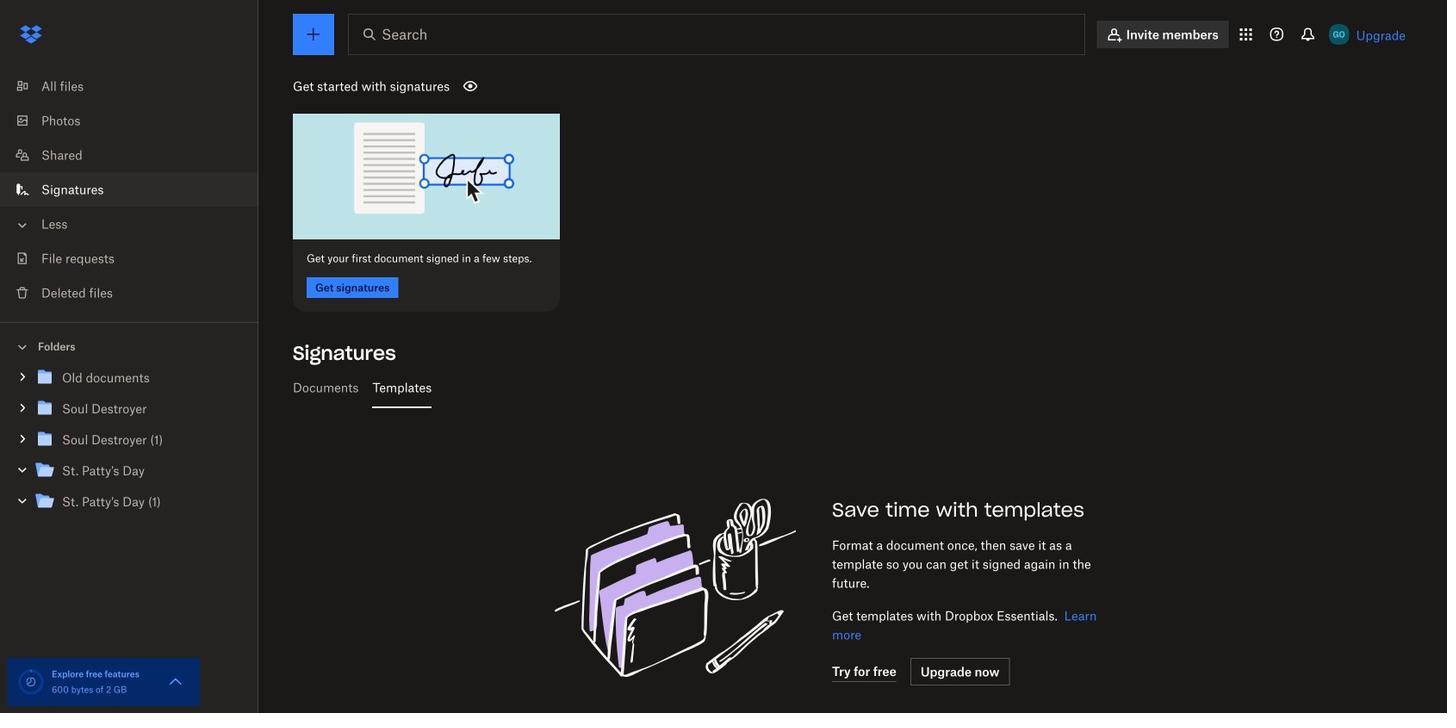 Task type: describe. For each thing, give the bounding box(es) containing it.
quota usage progress bar
[[17, 669, 45, 696]]

Search in folder "Dropbox" text field
[[382, 24, 1049, 45]]

less image
[[14, 217, 31, 234]]



Task type: locate. For each thing, give the bounding box(es) containing it.
tab list
[[286, 367, 1413, 408]]

dropbox image
[[14, 17, 48, 52]]

quota usage image
[[17, 669, 45, 696]]

list
[[0, 59, 258, 322]]

list item
[[0, 172, 258, 207]]

group
[[0, 359, 258, 530]]



Task type: vqa. For each thing, say whether or not it's contained in the screenshot.
SEARCH IN FOLDER "DROPBOX" text box
yes



